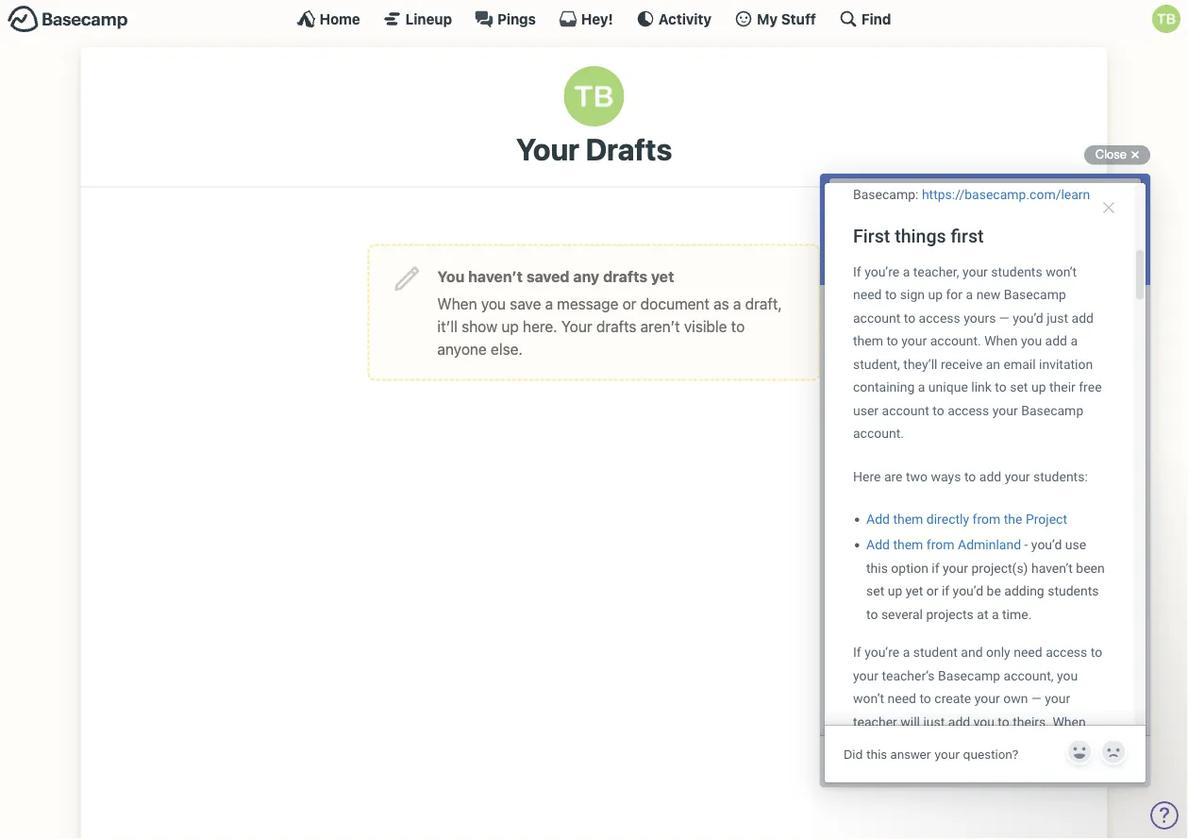 Task type: locate. For each thing, give the bounding box(es) containing it.
cross small image
[[1124, 143, 1147, 166], [1124, 143, 1147, 166]]

drafts up or
[[603, 267, 648, 285]]

tim burton image
[[1153, 5, 1181, 33], [564, 66, 624, 126]]

drafts down or
[[596, 317, 637, 335]]

1 vertical spatial drafts
[[596, 317, 637, 335]]

your drafts
[[516, 131, 672, 167]]

2 a from the left
[[733, 294, 741, 312]]

0 horizontal spatial a
[[545, 294, 553, 312]]

it'll
[[438, 317, 458, 335]]

my stuff button
[[734, 9, 816, 28]]

haven't
[[468, 267, 523, 285]]

tim burton image inside main element
[[1153, 5, 1181, 33]]

your inside you haven't saved any drafts yet when you save a message or document as a draft, it'll show up here. your drafts aren't visible to anyone else.
[[562, 317, 593, 335]]

visible
[[684, 317, 727, 335]]

stuff
[[781, 10, 816, 27]]

0 horizontal spatial tim burton image
[[564, 66, 624, 126]]

yet
[[651, 267, 674, 285]]

when
[[438, 294, 477, 312]]

1 horizontal spatial tim burton image
[[1153, 5, 1181, 33]]

find button
[[839, 9, 891, 28]]

you haven't saved any drafts yet when you save a message or document as a draft, it'll show up here. your drafts aren't visible to anyone else.
[[438, 267, 782, 358]]

main element
[[0, 0, 1188, 37]]

a
[[545, 294, 553, 312], [733, 294, 741, 312]]

to
[[731, 317, 745, 335]]

1 horizontal spatial a
[[733, 294, 741, 312]]

a right save
[[545, 294, 553, 312]]

drafts
[[603, 267, 648, 285], [596, 317, 637, 335]]

you
[[438, 267, 465, 285]]

0 vertical spatial tim burton image
[[1153, 5, 1181, 33]]

or
[[623, 294, 637, 312]]

else.
[[491, 340, 523, 358]]

lineup link
[[383, 9, 452, 28]]

home link
[[297, 9, 360, 28]]

saved
[[527, 267, 570, 285]]

my stuff
[[757, 10, 816, 27]]

lineup
[[406, 10, 452, 27]]

your left drafts
[[516, 131, 580, 167]]

document
[[641, 294, 710, 312]]

your
[[516, 131, 580, 167], [562, 317, 593, 335]]

up
[[502, 317, 519, 335]]

aren't
[[641, 317, 680, 335]]

home
[[320, 10, 360, 27]]

a right as
[[733, 294, 741, 312]]

message
[[557, 294, 619, 312]]

1 vertical spatial your
[[562, 317, 593, 335]]

your down "message"
[[562, 317, 593, 335]]



Task type: vqa. For each thing, say whether or not it's contained in the screenshot.
•
no



Task type: describe. For each thing, give the bounding box(es) containing it.
switch accounts image
[[8, 5, 128, 34]]

activity
[[659, 10, 712, 27]]

find
[[862, 10, 891, 27]]

show
[[462, 317, 498, 335]]

1 vertical spatial tim burton image
[[564, 66, 624, 126]]

0 vertical spatial your
[[516, 131, 580, 167]]

hey!
[[581, 10, 613, 27]]

save
[[510, 294, 541, 312]]

pings
[[498, 10, 536, 27]]

draft,
[[745, 294, 782, 312]]

any
[[573, 267, 600, 285]]

hey! button
[[559, 9, 613, 28]]

drafts
[[586, 131, 672, 167]]

as
[[714, 294, 729, 312]]

close
[[1096, 147, 1127, 161]]

1 a from the left
[[545, 294, 553, 312]]

you
[[481, 294, 506, 312]]

my
[[757, 10, 778, 27]]

here.
[[523, 317, 558, 335]]

0 vertical spatial drafts
[[603, 267, 648, 285]]

pings button
[[475, 9, 536, 28]]

close button
[[1084, 143, 1151, 166]]

anyone
[[438, 340, 487, 358]]

activity link
[[636, 9, 712, 28]]



